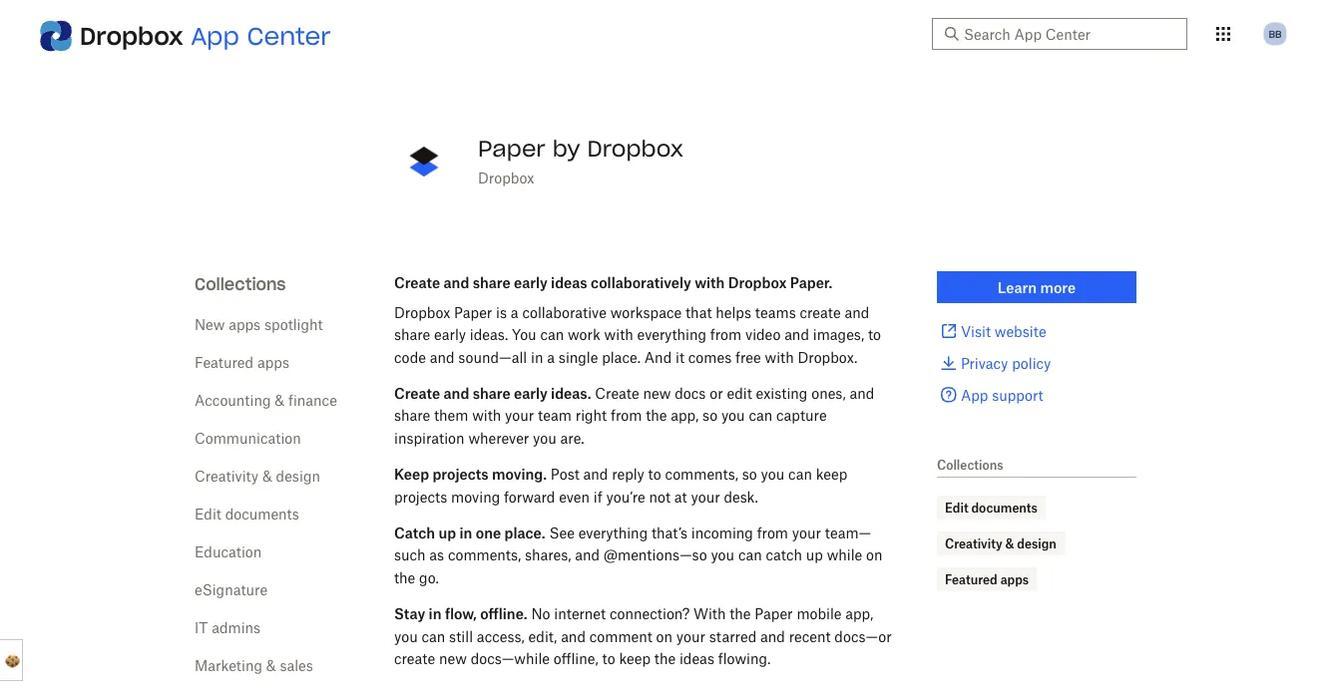 Task type: vqa. For each thing, say whether or not it's contained in the screenshot.


Task type: describe. For each thing, give the bounding box(es) containing it.
create and share early ideas collaboratively with dropbox paper.
[[394, 274, 833, 291]]

creativity for creativity & design "link" to the right
[[945, 537, 1003, 552]]

can inside dropbox paper is a collaborative workspace that helps teams create and share early ideas. you can work with everything from video and images, to code and sound—all in a single place. and it comes free with dropbox.
[[540, 326, 564, 343]]

share inside dropbox paper is a collaborative workspace that helps teams create and share early ideas. you can work with everything from video and images, to code and sound—all in a single place. and it comes free with dropbox.
[[394, 326, 430, 343]]

place. inside dropbox paper is a collaborative workspace that helps teams create and share early ideas. you can work with everything from video and images, to code and sound—all in a single place. and it comes free with dropbox.
[[602, 349, 641, 366]]

that
[[686, 304, 712, 321]]

you inside no internet connection? with the paper mobile app, you can still access, edit, and comment on your starred and recent docs—or create new docs—while offline, to keep the ideas flowing.
[[394, 628, 418, 645]]

and inside see everything that's incoming from your team— such as comments, shares, and @mentions—so you can catch up while on the go.
[[575, 547, 600, 564]]

visit
[[961, 323, 991, 340]]

early for ideas.
[[514, 385, 548, 402]]

edit
[[727, 385, 752, 402]]

policy
[[1012, 355, 1052, 372]]

privacy policy
[[961, 355, 1052, 372]]

everything inside dropbox paper is a collaborative workspace that helps teams create and share early ideas. you can work with everything from video and images, to code and sound—all in a single place. and it comes free with dropbox.
[[637, 326, 707, 343]]

support
[[993, 387, 1044, 404]]

docs
[[675, 385, 706, 402]]

you inside post and reply to comments, so you can keep projects moving forward even if you're not at your desk.
[[761, 466, 785, 483]]

finance
[[288, 392, 337, 409]]

docs—or
[[835, 628, 892, 645]]

with right work on the left top
[[605, 326, 634, 343]]

that's
[[652, 525, 688, 542]]

share inside 'create new docs or edit existing ones, and share them with your team right from the app, so you can capture inspiration wherever you are.'
[[394, 407, 430, 424]]

go.
[[419, 570, 439, 587]]

and inside post and reply to comments, so you can keep projects moving forward even if you're not at your desk.
[[584, 466, 608, 483]]

reply
[[612, 466, 645, 483]]

1 horizontal spatial creativity & design
[[945, 537, 1057, 552]]

you down edit at the bottom right
[[722, 407, 745, 424]]

are.
[[561, 430, 585, 447]]

design for creativity & design "link" to the right
[[1018, 537, 1057, 552]]

website
[[995, 323, 1047, 340]]

team—
[[825, 525, 872, 542]]

it admins
[[195, 619, 261, 636]]

and down teams
[[785, 326, 810, 343]]

moving.
[[492, 466, 547, 483]]

paper by dropbox dropbox
[[478, 135, 684, 186]]

so inside 'create new docs or edit existing ones, and share them with your team right from the app, so you can capture inspiration wherever you are.'
[[703, 407, 718, 424]]

offline.
[[480, 606, 528, 623]]

stay in flow, offline.
[[394, 606, 528, 623]]

0 vertical spatial projects
[[433, 466, 489, 483]]

Search App Center text field
[[964, 23, 1176, 45]]

and inside 'create new docs or edit existing ones, and share them with your team right from the app, so you can capture inspiration wherever you are.'
[[850, 385, 875, 402]]

visit website link
[[937, 319, 1137, 343]]

1 horizontal spatial edit documents link
[[945, 498, 1038, 518]]

0 horizontal spatial a
[[511, 304, 519, 321]]

education link
[[195, 544, 262, 561]]

can inside see everything that's incoming from your team— such as comments, shares, and @mentions—so you can catch up while on the go.
[[739, 547, 762, 564]]

the down "connection?"
[[655, 651, 676, 668]]

0 vertical spatial featured apps link
[[195, 354, 289, 371]]

visit website
[[961, 323, 1047, 340]]

center
[[247, 20, 331, 51]]

and up images,
[[845, 304, 870, 321]]

accounting
[[195, 392, 271, 409]]

workspace
[[611, 304, 682, 321]]

post and reply to comments, so you can keep projects moving forward even if you're not at your desk.
[[394, 466, 848, 505]]

comments, inside see everything that's incoming from your team— such as comments, shares, and @mentions—so you can catch up while on the go.
[[448, 547, 521, 564]]

0 horizontal spatial edit documents link
[[195, 506, 299, 523]]

with inside 'create new docs or edit existing ones, and share them with your team right from the app, so you can capture inspiration wherever you are.'
[[472, 407, 501, 424]]

bb button
[[1260, 18, 1292, 50]]

paper inside dropbox paper is a collaborative workspace that helps teams create and share early ideas. you can work with everything from video and images, to code and sound—all in a single place. and it comes free with dropbox.
[[454, 304, 492, 321]]

1 horizontal spatial a
[[547, 349, 555, 366]]

dropbox inside dropbox paper is a collaborative workspace that helps teams create and share early ideas. you can work with everything from video and images, to code and sound—all in a single place. and it comes free with dropbox.
[[394, 304, 451, 321]]

such
[[394, 547, 426, 564]]

1 horizontal spatial featured apps link
[[945, 570, 1029, 590]]

at
[[675, 488, 688, 505]]

while
[[827, 547, 863, 564]]

admins
[[212, 619, 261, 636]]

new apps spotlight link
[[195, 316, 323, 333]]

create for edit
[[595, 385, 640, 402]]

team
[[538, 407, 572, 424]]

learn more button
[[937, 272, 1137, 303]]

on inside no internet connection? with the paper mobile app, you can still access, edit, and comment on your starred and recent docs—or create new docs—while offline, to keep the ideas flowing.
[[656, 628, 673, 645]]

you down the team
[[533, 430, 557, 447]]

share down sound—all
[[473, 385, 511, 402]]

esignature
[[195, 582, 268, 598]]

with up that
[[695, 274, 725, 291]]

forward
[[504, 488, 555, 505]]

see everything that's incoming from your team— such as comments, shares, and @mentions—so you can catch up while on the go.
[[394, 525, 883, 587]]

0 vertical spatial ideas
[[551, 274, 588, 291]]

featured for the rightmost featured apps link
[[945, 573, 998, 588]]

not
[[649, 488, 671, 505]]

collaboratively
[[591, 274, 692, 291]]

0 horizontal spatial app
[[191, 20, 239, 51]]

docs—while
[[471, 651, 550, 668]]

in inside dropbox paper is a collaborative workspace that helps teams create and share early ideas. you can work with everything from video and images, to code and sound—all in a single place. and it comes free with dropbox.
[[531, 349, 544, 366]]

access,
[[477, 628, 525, 645]]

if
[[594, 488, 603, 505]]

0 horizontal spatial up
[[439, 525, 456, 542]]

code
[[394, 349, 426, 366]]

catch
[[394, 525, 435, 542]]

one
[[476, 525, 501, 542]]

apps for the top featured apps link
[[258, 354, 289, 371]]

collaborative
[[523, 304, 607, 321]]

free
[[736, 349, 761, 366]]

even
[[559, 488, 590, 505]]

1 horizontal spatial creativity & design link
[[945, 534, 1057, 554]]

create inside dropbox paper is a collaborative workspace that helps teams create and share early ideas. you can work with everything from video and images, to code and sound—all in a single place. and it comes free with dropbox.
[[800, 304, 841, 321]]

dropbox app center
[[80, 20, 331, 51]]

1 horizontal spatial edit documents
[[945, 501, 1038, 516]]

starred
[[710, 628, 757, 645]]

1 vertical spatial ideas.
[[551, 385, 592, 402]]

mobile
[[797, 606, 842, 623]]

them
[[434, 407, 469, 424]]

1 vertical spatial in
[[460, 525, 473, 542]]

catch up in one place.
[[394, 525, 546, 542]]

sales
[[280, 657, 313, 674]]

marketing
[[195, 657, 263, 674]]

0 horizontal spatial in
[[429, 606, 442, 623]]

1 horizontal spatial documents
[[972, 501, 1038, 516]]

your inside no internet connection? with the paper mobile app, you can still access, edit, and comment on your starred and recent docs—or create new docs—while offline, to keep the ideas flowing.
[[677, 628, 706, 645]]

@mentions—so
[[604, 547, 707, 564]]

single
[[559, 349, 598, 366]]

marketing & sales link
[[195, 657, 313, 674]]

can inside 'create new docs or edit existing ones, and share them with your team right from the app, so you can capture inspiration wherever you are.'
[[749, 407, 773, 424]]

comment
[[590, 628, 653, 645]]

and up them
[[444, 385, 470, 402]]

with down "video"
[[765, 349, 794, 366]]

it admins link
[[195, 619, 261, 636]]

accounting & finance
[[195, 392, 337, 409]]

it
[[195, 619, 208, 636]]

stay
[[394, 606, 425, 623]]

new inside no internet connection? with the paper mobile app, you can still access, edit, and comment on your starred and recent docs—or create new docs—while offline, to keep the ideas flowing.
[[439, 651, 467, 668]]

new
[[195, 316, 225, 333]]



Task type: locate. For each thing, give the bounding box(es) containing it.
wherever
[[469, 430, 529, 447]]

2 horizontal spatial from
[[757, 525, 789, 542]]

app, up docs—or
[[846, 606, 874, 623]]

1 horizontal spatial comments,
[[665, 466, 739, 483]]

create down stay
[[394, 651, 435, 668]]

1 vertical spatial featured apps link
[[945, 570, 1029, 590]]

your right at
[[691, 488, 720, 505]]

app, down docs
[[671, 407, 699, 424]]

early up the collaborative
[[514, 274, 548, 291]]

communication
[[195, 430, 301, 447]]

catch
[[766, 547, 803, 564]]

create down code on the left of the page
[[394, 385, 440, 402]]

0 vertical spatial creativity & design link
[[195, 468, 320, 485]]

ideas.
[[470, 326, 508, 343], [551, 385, 592, 402]]

1 horizontal spatial collections
[[937, 458, 1004, 473]]

collections for apps
[[195, 274, 286, 295]]

can
[[540, 326, 564, 343], [749, 407, 773, 424], [789, 466, 813, 483], [739, 547, 762, 564], [422, 628, 446, 645]]

as
[[430, 547, 444, 564]]

to right images,
[[868, 326, 882, 343]]

0 vertical spatial to
[[868, 326, 882, 343]]

new inside 'create new docs or edit existing ones, and share them with your team right from the app, so you can capture inspiration wherever you are.'
[[643, 385, 671, 402]]

0 horizontal spatial comments,
[[448, 547, 521, 564]]

early up sound—all
[[434, 326, 466, 343]]

paper up 'recent'
[[755, 606, 793, 623]]

1 horizontal spatial ideas
[[680, 651, 715, 668]]

paper inside paper by dropbox dropbox
[[478, 135, 546, 163]]

2 vertical spatial paper
[[755, 606, 793, 623]]

can left still
[[422, 628, 446, 645]]

design
[[276, 468, 320, 485], [1018, 537, 1057, 552]]

create up code on the left of the page
[[394, 274, 440, 291]]

1 vertical spatial featured apps
[[945, 573, 1029, 588]]

featured apps for the top featured apps link
[[195, 354, 289, 371]]

1 horizontal spatial design
[[1018, 537, 1057, 552]]

1 horizontal spatial app
[[961, 387, 989, 404]]

on right while
[[867, 547, 883, 564]]

inspiration
[[394, 430, 465, 447]]

creativity inside "link"
[[945, 537, 1003, 552]]

ideas inside no internet connection? with the paper mobile app, you can still access, edit, and comment on your starred and recent docs—or create new docs—while offline, to keep the ideas flowing.
[[680, 651, 715, 668]]

and right shares,
[[575, 547, 600, 564]]

and
[[444, 274, 470, 291], [845, 304, 870, 321], [785, 326, 810, 343], [430, 349, 455, 366], [444, 385, 470, 402], [850, 385, 875, 402], [584, 466, 608, 483], [575, 547, 600, 564], [561, 628, 586, 645], [761, 628, 786, 645]]

1 vertical spatial comments,
[[448, 547, 521, 564]]

1 vertical spatial featured
[[945, 573, 998, 588]]

0 vertical spatial on
[[867, 547, 883, 564]]

create up images,
[[800, 304, 841, 321]]

on
[[867, 547, 883, 564], [656, 628, 673, 645]]

can inside post and reply to comments, so you can keep projects moving forward even if you're not at your desk.
[[789, 466, 813, 483]]

new apps spotlight
[[195, 316, 323, 333]]

a
[[511, 304, 519, 321], [547, 349, 555, 366]]

dropbox.
[[798, 349, 858, 366]]

create for ideas
[[394, 274, 440, 291]]

0 vertical spatial in
[[531, 349, 544, 366]]

1 vertical spatial a
[[547, 349, 555, 366]]

marketing & sales
[[195, 657, 313, 674]]

0 horizontal spatial collections
[[195, 274, 286, 295]]

or
[[710, 385, 723, 402]]

0 vertical spatial featured apps
[[195, 354, 289, 371]]

create up the right
[[595, 385, 640, 402]]

0 horizontal spatial new
[[439, 651, 467, 668]]

on inside see everything that's incoming from your team— such as comments, shares, and @mentions—so you can catch up while on the go.
[[867, 547, 883, 564]]

up up 'as'
[[439, 525, 456, 542]]

from
[[711, 326, 742, 343], [611, 407, 642, 424], [757, 525, 789, 542]]

and up sound—all
[[444, 274, 470, 291]]

keep inside no internet connection? with the paper mobile app, you can still access, edit, and comment on your starred and recent docs—or create new docs—while offline, to keep the ideas flowing.
[[619, 651, 651, 668]]

0 vertical spatial create
[[800, 304, 841, 321]]

1 vertical spatial on
[[656, 628, 673, 645]]

app down 'privacy'
[[961, 387, 989, 404]]

0 horizontal spatial edit
[[195, 506, 222, 523]]

0 vertical spatial place.
[[602, 349, 641, 366]]

0 horizontal spatial documents
[[225, 506, 299, 523]]

collections
[[195, 274, 286, 295], [937, 458, 1004, 473]]

and up flowing.
[[761, 628, 786, 645]]

recent
[[789, 628, 831, 645]]

0 horizontal spatial ideas.
[[470, 326, 508, 343]]

a left single
[[547, 349, 555, 366]]

collections for documents
[[937, 458, 1004, 473]]

0 horizontal spatial ideas
[[551, 274, 588, 291]]

post
[[551, 466, 580, 483]]

in right stay
[[429, 606, 442, 623]]

ideas up the collaborative
[[551, 274, 588, 291]]

from up catch
[[757, 525, 789, 542]]

your up wherever
[[505, 407, 534, 424]]

can down capture
[[789, 466, 813, 483]]

create new docs or edit existing ones, and share them with your team right from the app, so you can capture inspiration wherever you are.
[[394, 385, 875, 447]]

1 vertical spatial place.
[[505, 525, 546, 542]]

learn
[[998, 279, 1037, 296]]

everything up it
[[637, 326, 707, 343]]

0 horizontal spatial featured apps
[[195, 354, 289, 371]]

new down still
[[439, 651, 467, 668]]

more
[[1041, 279, 1076, 296]]

0 vertical spatial everything
[[637, 326, 707, 343]]

collections down app support
[[937, 458, 1004, 473]]

ideas. up sound—all
[[470, 326, 508, 343]]

from inside 'create new docs or edit existing ones, and share them with your team right from the app, so you can capture inspiration wherever you are.'
[[611, 407, 642, 424]]

on down "connection?"
[[656, 628, 673, 645]]

keep inside post and reply to comments, so you can keep projects moving forward even if you're not at your desk.
[[816, 466, 848, 483]]

in down "you"
[[531, 349, 544, 366]]

apps for the rightmost featured apps link
[[1001, 573, 1029, 588]]

0 vertical spatial early
[[514, 274, 548, 291]]

0 horizontal spatial keep
[[619, 651, 651, 668]]

and up the if
[[584, 466, 608, 483]]

share
[[473, 274, 511, 291], [394, 326, 430, 343], [473, 385, 511, 402], [394, 407, 430, 424]]

featured
[[195, 354, 254, 371], [945, 573, 998, 588]]

so down or
[[703, 407, 718, 424]]

place. up shares,
[[505, 525, 546, 542]]

can left catch
[[739, 547, 762, 564]]

1 vertical spatial creativity & design link
[[945, 534, 1057, 554]]

creativity & design link
[[195, 468, 320, 485], [945, 534, 1057, 554]]

apps
[[229, 316, 261, 333], [258, 354, 289, 371], [1001, 573, 1029, 588]]

moving
[[451, 488, 500, 505]]

early up the team
[[514, 385, 548, 402]]

2 vertical spatial apps
[[1001, 573, 1029, 588]]

flow,
[[445, 606, 477, 623]]

can inside no internet connection? with the paper mobile app, you can still access, edit, and comment on your starred and recent docs—or create new docs—while offline, to keep the ideas flowing.
[[422, 628, 446, 645]]

can down existing
[[749, 407, 773, 424]]

to inside no internet connection? with the paper mobile app, you can still access, edit, and comment on your starred and recent docs—or create new docs—while offline, to keep the ideas flowing.
[[602, 651, 616, 668]]

your up catch
[[792, 525, 822, 542]]

creativity & design
[[195, 468, 320, 485], [945, 537, 1057, 552]]

create
[[394, 274, 440, 291], [394, 385, 440, 402], [595, 385, 640, 402]]

0 vertical spatial app
[[191, 20, 239, 51]]

you down capture
[[761, 466, 785, 483]]

paper
[[478, 135, 546, 163], [454, 304, 492, 321], [755, 606, 793, 623]]

up inside see everything that's incoming from your team— such as comments, shares, and @mentions—so you can catch up while on the go.
[[806, 547, 823, 564]]

0 horizontal spatial edit documents
[[195, 506, 299, 523]]

ideas. inside dropbox paper is a collaborative workspace that helps teams create and share early ideas. you can work with everything from video and images, to code and sound—all in a single place. and it comes free with dropbox.
[[470, 326, 508, 343]]

0 vertical spatial creativity & design
[[195, 468, 320, 485]]

0 vertical spatial new
[[643, 385, 671, 402]]

communication link
[[195, 430, 301, 447]]

early inside dropbox paper is a collaborative workspace that helps teams create and share early ideas. you can work with everything from video and images, to code and sound—all in a single place. and it comes free with dropbox.
[[434, 326, 466, 343]]

and right code on the left of the page
[[430, 349, 455, 366]]

with
[[694, 606, 726, 623]]

1 horizontal spatial creativity
[[945, 537, 1003, 552]]

paper inside no internet connection? with the paper mobile app, you can still access, edit, and comment on your starred and recent docs—or create new docs—while offline, to keep the ideas flowing.
[[755, 606, 793, 623]]

design inside "link"
[[1018, 537, 1057, 552]]

1 horizontal spatial to
[[649, 466, 662, 483]]

0 horizontal spatial app,
[[671, 407, 699, 424]]

1 vertical spatial to
[[649, 466, 662, 483]]

the inside see everything that's incoming from your team— such as comments, shares, and @mentions—so you can catch up while on the go.
[[394, 570, 416, 587]]

share up inspiration
[[394, 407, 430, 424]]

0 horizontal spatial from
[[611, 407, 642, 424]]

0 horizontal spatial creativity & design
[[195, 468, 320, 485]]

0 vertical spatial apps
[[229, 316, 261, 333]]

1 vertical spatial ideas
[[680, 651, 715, 668]]

ideas down starred
[[680, 651, 715, 668]]

everything down "you're"
[[579, 525, 648, 542]]

0 vertical spatial from
[[711, 326, 742, 343]]

keep down comment
[[619, 651, 651, 668]]

design for topmost creativity & design "link"
[[276, 468, 320, 485]]

keep up 'team—'
[[816, 466, 848, 483]]

internet
[[554, 606, 606, 623]]

with
[[695, 274, 725, 291], [605, 326, 634, 343], [765, 349, 794, 366], [472, 407, 501, 424]]

to up not at the bottom of page
[[649, 466, 662, 483]]

0 horizontal spatial featured apps link
[[195, 354, 289, 371]]

2 horizontal spatial to
[[868, 326, 882, 343]]

sound—all
[[459, 349, 527, 366]]

ones,
[[812, 385, 846, 402]]

app, inside 'create new docs or edit existing ones, and share them with your team right from the app, so you can capture inspiration wherever you are.'
[[671, 407, 699, 424]]

projects down "keep"
[[394, 488, 447, 505]]

no internet connection? with the paper mobile app, you can still access, edit, and comment on your starred and recent docs—or create new docs—while offline, to keep the ideas flowing.
[[394, 606, 892, 668]]

1 horizontal spatial featured
[[945, 573, 998, 588]]

you inside see everything that's incoming from your team— such as comments, shares, and @mentions—so you can catch up while on the go.
[[711, 547, 735, 564]]

keep
[[394, 466, 429, 483]]

accounting & finance link
[[195, 392, 337, 409]]

privacy
[[961, 355, 1009, 372]]

still
[[449, 628, 473, 645]]

1 horizontal spatial in
[[460, 525, 473, 542]]

1 vertical spatial keep
[[619, 651, 651, 668]]

comes
[[689, 349, 732, 366]]

the up starred
[[730, 606, 751, 623]]

early for ideas
[[514, 274, 548, 291]]

0 horizontal spatial creativity
[[195, 468, 259, 485]]

from inside see everything that's incoming from your team— such as comments, shares, and @mentions—so you can catch up while on the go.
[[757, 525, 789, 542]]

to inside dropbox paper is a collaborative workspace that helps teams create and share early ideas. you can work with everything from video and images, to code and sound—all in a single place. and it comes free with dropbox.
[[868, 326, 882, 343]]

with down the create and share early ideas.
[[472, 407, 501, 424]]

0 vertical spatial featured
[[195, 354, 254, 371]]

connection?
[[610, 606, 690, 623]]

your
[[505, 407, 534, 424], [691, 488, 720, 505], [792, 525, 822, 542], [677, 628, 706, 645]]

1 vertical spatial paper
[[454, 304, 492, 321]]

comments, inside post and reply to comments, so you can keep projects moving forward even if you're not at your desk.
[[665, 466, 739, 483]]

new
[[643, 385, 671, 402], [439, 651, 467, 668]]

you down stay
[[394, 628, 418, 645]]

and
[[645, 349, 672, 366]]

the down such
[[394, 570, 416, 587]]

1 horizontal spatial so
[[742, 466, 758, 483]]

from right the right
[[611, 407, 642, 424]]

in left one
[[460, 525, 473, 542]]

paper left by
[[478, 135, 546, 163]]

desk.
[[724, 488, 759, 505]]

1 vertical spatial new
[[439, 651, 467, 668]]

learn more
[[998, 279, 1076, 296]]

so up desk.
[[742, 466, 758, 483]]

it
[[676, 349, 685, 366]]

1 horizontal spatial edit
[[945, 501, 969, 516]]

1 horizontal spatial create
[[800, 304, 841, 321]]

everything inside see everything that's incoming from your team— such as comments, shares, and @mentions—so you can catch up while on the go.
[[579, 525, 648, 542]]

you down incoming on the bottom of page
[[711, 547, 735, 564]]

projects inside post and reply to comments, so you can keep projects moving forward even if you're not at your desk.
[[394, 488, 447, 505]]

comments, up at
[[665, 466, 739, 483]]

documents
[[972, 501, 1038, 516], [225, 506, 299, 523]]

keep projects moving.
[[394, 466, 547, 483]]

1 vertical spatial app
[[961, 387, 989, 404]]

0 vertical spatial paper
[[478, 135, 546, 163]]

collections up new apps spotlight link
[[195, 274, 286, 295]]

0 horizontal spatial featured
[[195, 354, 254, 371]]

your inside see everything that's incoming from your team— such as comments, shares, and @mentions—so you can catch up while on the go.
[[792, 525, 822, 542]]

from down the helps
[[711, 326, 742, 343]]

capture
[[777, 407, 827, 424]]

share up is
[[473, 274, 511, 291]]

0 vertical spatial design
[[276, 468, 320, 485]]

apps for new apps spotlight link
[[229, 316, 261, 333]]

creativity
[[195, 468, 259, 485], [945, 537, 1003, 552]]

can down the collaborative
[[540, 326, 564, 343]]

0 horizontal spatial place.
[[505, 525, 546, 542]]

share up code on the left of the page
[[394, 326, 430, 343]]

1 vertical spatial so
[[742, 466, 758, 483]]

so inside post and reply to comments, so you can keep projects moving forward even if you're not at your desk.
[[742, 466, 758, 483]]

your inside 'create new docs or edit existing ones, and share them with your team right from the app, so you can capture inspiration wherever you are.'
[[505, 407, 534, 424]]

privacy policy link
[[937, 351, 1137, 375]]

2 vertical spatial to
[[602, 651, 616, 668]]

0 horizontal spatial to
[[602, 651, 616, 668]]

app left center
[[191, 20, 239, 51]]

1 vertical spatial creativity
[[945, 537, 1003, 552]]

a right is
[[511, 304, 519, 321]]

dropbox paper is a collaborative workspace that helps teams create and share early ideas. you can work with everything from video and images, to code and sound—all in a single place. and it comes free with dropbox.
[[394, 304, 882, 366]]

app,
[[671, 407, 699, 424], [846, 606, 874, 623]]

1 vertical spatial collections
[[937, 458, 1004, 473]]

1 horizontal spatial on
[[867, 547, 883, 564]]

right
[[576, 407, 607, 424]]

paper.
[[790, 274, 833, 291]]

create inside no internet connection? with the paper mobile app, you can still access, edit, and comment on your starred and recent docs—or create new docs—while offline, to keep the ideas flowing.
[[394, 651, 435, 668]]

your inside post and reply to comments, so you can keep projects moving forward even if you're not at your desk.
[[691, 488, 720, 505]]

projects
[[433, 466, 489, 483], [394, 488, 447, 505]]

1 vertical spatial apps
[[258, 354, 289, 371]]

from inside dropbox paper is a collaborative workspace that helps teams create and share early ideas. you can work with everything from video and images, to code and sound—all in a single place. and it comes free with dropbox.
[[711, 326, 742, 343]]

0 vertical spatial a
[[511, 304, 519, 321]]

offline,
[[554, 651, 599, 668]]

1 horizontal spatial featured apps
[[945, 573, 1029, 588]]

existing
[[756, 385, 808, 402]]

featured for the top featured apps link
[[195, 354, 254, 371]]

creativity for topmost creativity & design "link"
[[195, 468, 259, 485]]

see
[[549, 525, 575, 542]]

the down and
[[646, 407, 667, 424]]

1 horizontal spatial from
[[711, 326, 742, 343]]

your down with
[[677, 628, 706, 645]]

0 vertical spatial app,
[[671, 407, 699, 424]]

and right ones,
[[850, 385, 875, 402]]

edit,
[[529, 628, 557, 645]]

dropbox
[[80, 20, 183, 51], [587, 135, 684, 163], [478, 169, 534, 186], [728, 274, 787, 291], [394, 304, 451, 321]]

1 vertical spatial everything
[[579, 525, 648, 542]]

app, inside no internet connection? with the paper mobile app, you can still access, edit, and comment on your starred and recent docs—or create new docs—while offline, to keep the ideas flowing.
[[846, 606, 874, 623]]

paper left is
[[454, 304, 492, 321]]

the inside 'create new docs or edit existing ones, and share them with your team right from the app, so you can capture inspiration wherever you are.'
[[646, 407, 667, 424]]

and up offline,
[[561, 628, 586, 645]]

you
[[512, 326, 537, 343]]

ideas
[[551, 274, 588, 291], [680, 651, 715, 668]]

helps
[[716, 304, 752, 321]]

create inside 'create new docs or edit existing ones, and share them with your team right from the app, so you can capture inspiration wherever you are.'
[[595, 385, 640, 402]]

0 horizontal spatial design
[[276, 468, 320, 485]]

app support
[[961, 387, 1044, 404]]

edit documents
[[945, 501, 1038, 516], [195, 506, 299, 523]]

app
[[191, 20, 239, 51], [961, 387, 989, 404]]

1 horizontal spatial new
[[643, 385, 671, 402]]

up left while
[[806, 547, 823, 564]]

0 horizontal spatial create
[[394, 651, 435, 668]]

1 vertical spatial create
[[394, 651, 435, 668]]

new left docs
[[643, 385, 671, 402]]

projects up the moving
[[433, 466, 489, 483]]

create for ideas.
[[394, 385, 440, 402]]

1 horizontal spatial ideas.
[[551, 385, 592, 402]]

0 vertical spatial comments,
[[665, 466, 739, 483]]

to inside post and reply to comments, so you can keep projects moving forward even if you're not at your desk.
[[649, 466, 662, 483]]

comments, down one
[[448, 547, 521, 564]]

2 vertical spatial early
[[514, 385, 548, 402]]

to down comment
[[602, 651, 616, 668]]

ideas. up the team
[[551, 385, 592, 402]]

0 vertical spatial ideas.
[[470, 326, 508, 343]]

keep
[[816, 466, 848, 483], [619, 651, 651, 668]]

0 vertical spatial so
[[703, 407, 718, 424]]

2 vertical spatial in
[[429, 606, 442, 623]]

place. left and
[[602, 349, 641, 366]]

incoming
[[692, 525, 754, 542]]

featured apps for the rightmost featured apps link
[[945, 573, 1029, 588]]

0 vertical spatial collections
[[195, 274, 286, 295]]

2 vertical spatial from
[[757, 525, 789, 542]]



